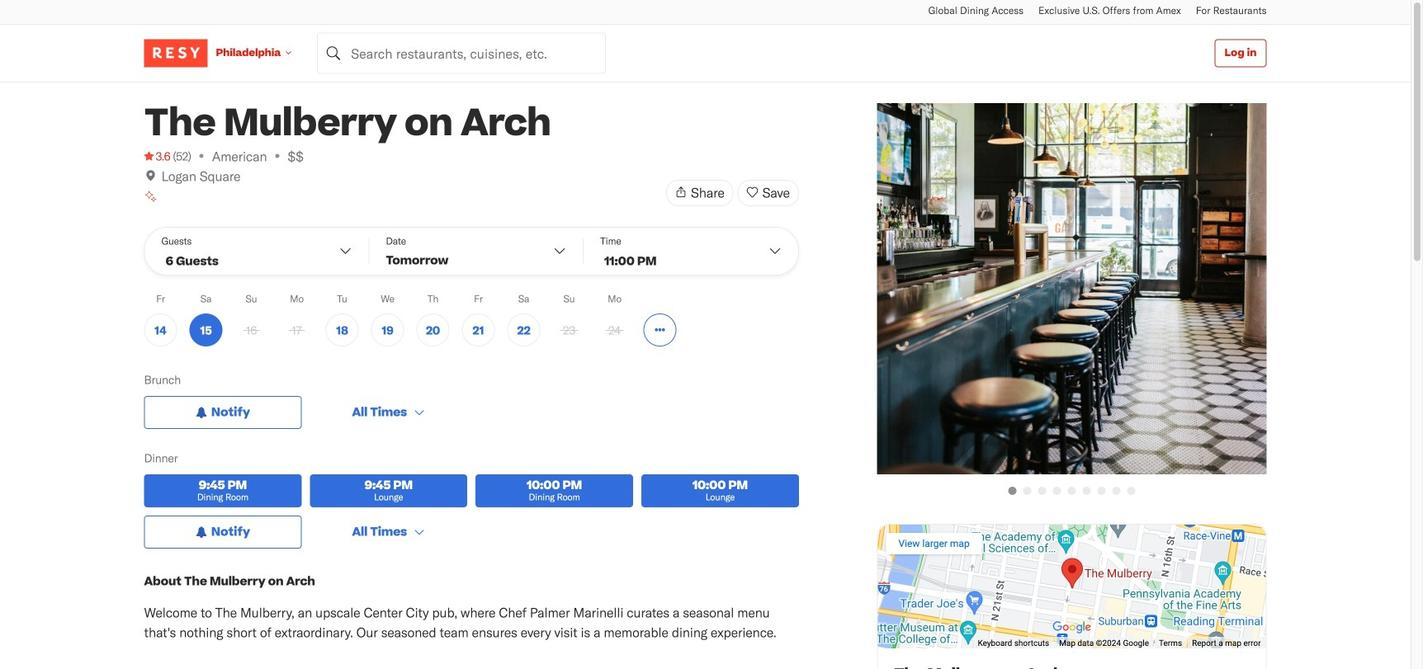 Task type: locate. For each thing, give the bounding box(es) containing it.
None field
[[317, 33, 606, 74]]



Task type: vqa. For each thing, say whether or not it's contained in the screenshot.
3.6 out of 5 stars image
yes



Task type: describe. For each thing, give the bounding box(es) containing it.
3.6 out of 5 stars image
[[144, 148, 170, 164]]

Search restaurants, cuisines, etc. text field
[[317, 33, 606, 74]]



